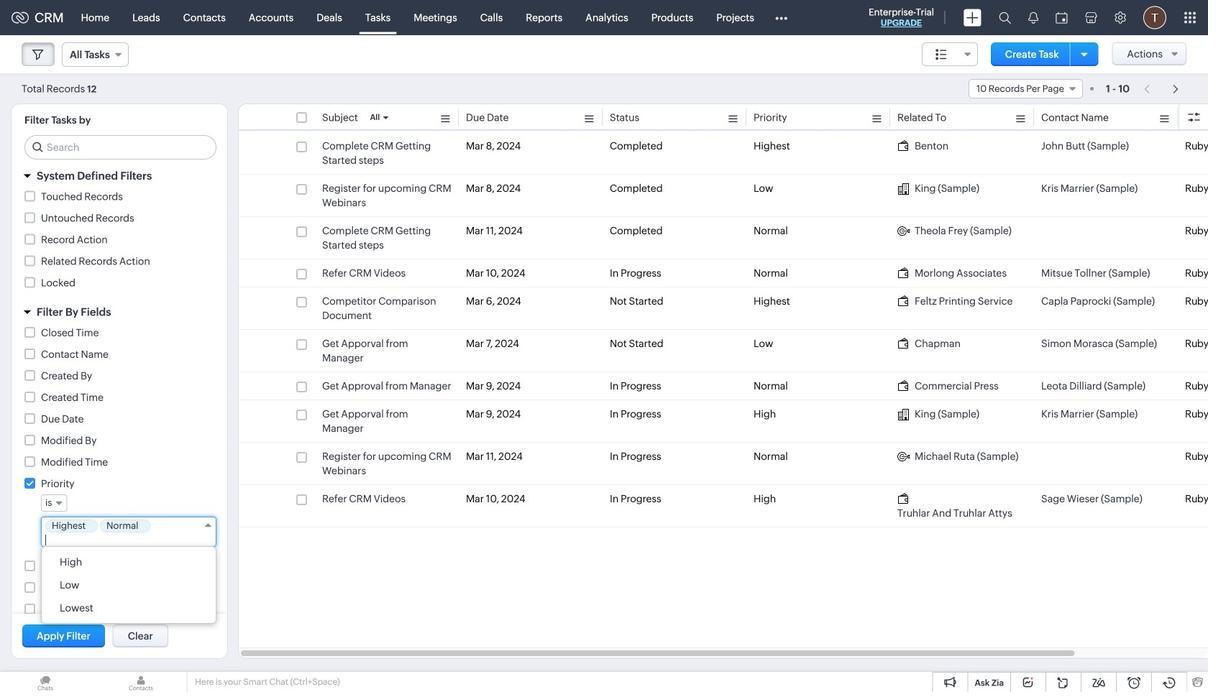 Task type: locate. For each thing, give the bounding box(es) containing it.
profile image
[[1144, 6, 1167, 29]]

2 option from the top
[[42, 574, 216, 597]]

list box
[[42, 547, 216, 624]]

logo image
[[12, 12, 29, 23]]

row group
[[239, 132, 1209, 528]]

none field size
[[922, 42, 978, 66]]

Search text field
[[25, 136, 216, 159]]

option
[[42, 551, 216, 574], [42, 574, 216, 597], [42, 597, 216, 620]]

3 option from the top
[[42, 597, 216, 620]]

None field
[[62, 42, 129, 67], [922, 42, 978, 66], [969, 79, 1083, 99], [41, 495, 67, 512], [41, 517, 217, 547], [62, 42, 129, 67], [969, 79, 1083, 99], [41, 495, 67, 512], [41, 517, 217, 547]]

None text field
[[45, 535, 198, 546]]

search element
[[991, 0, 1020, 35]]

create menu image
[[964, 9, 982, 26]]



Task type: describe. For each thing, give the bounding box(es) containing it.
chats image
[[0, 673, 91, 693]]

Other Modules field
[[766, 6, 797, 29]]

1 option from the top
[[42, 551, 216, 574]]

search image
[[999, 12, 1012, 24]]

contacts image
[[96, 673, 186, 693]]

create menu element
[[955, 0, 991, 35]]

calendar image
[[1056, 12, 1068, 23]]

size image
[[936, 48, 947, 61]]

profile element
[[1135, 0, 1176, 35]]

signals image
[[1029, 12, 1039, 24]]

signals element
[[1020, 0, 1048, 35]]



Task type: vqa. For each thing, say whether or not it's contained in the screenshot.
Field
yes



